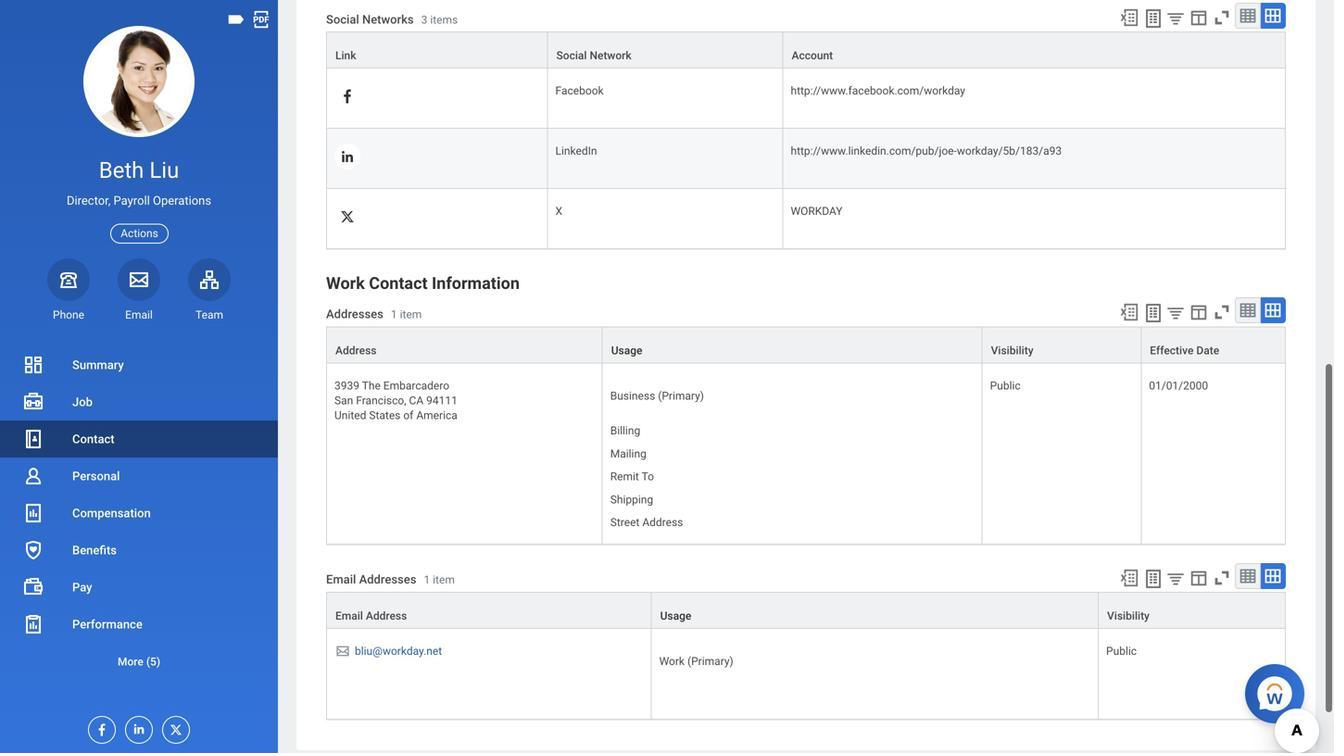 Task type: describe. For each thing, give the bounding box(es) containing it.
mail image
[[128, 269, 150, 291]]

view printable version (pdf) image
[[251, 9, 272, 30]]

address inside "popup button"
[[335, 344, 377, 357]]

export to excel image for addresses
[[1119, 568, 1140, 588]]

beth
[[99, 157, 144, 183]]

visibility for addresses
[[1107, 610, 1150, 623]]

3939 the embarcadero san francisco, ca 94111 united states of america
[[335, 379, 458, 422]]

0 vertical spatial addresses
[[326, 307, 384, 321]]

street address
[[610, 516, 683, 529]]

remit to
[[610, 470, 654, 483]]

workday
[[791, 205, 843, 218]]

billing
[[610, 424, 641, 437]]

row containing bliu@workday.net
[[326, 629, 1286, 720]]

job link
[[0, 384, 278, 421]]

(primary) for business (primary)
[[658, 389, 704, 402]]

toolbar for networks
[[1111, 3, 1286, 32]]

workday/5b/183/a93
[[957, 145, 1062, 158]]

linkedin image inside row
[[339, 148, 356, 165]]

networks
[[362, 12, 414, 26]]

performance image
[[22, 613, 44, 636]]

business (primary) element
[[610, 386, 704, 402]]

facebook image
[[339, 88, 356, 105]]

work for work contact information
[[326, 274, 365, 294]]

work for work (primary)
[[659, 655, 685, 668]]

billing element
[[610, 421, 641, 437]]

address for email address
[[366, 610, 407, 623]]

mailing
[[610, 447, 647, 460]]

export to worksheets image
[[1143, 568, 1165, 590]]

shipping element
[[610, 490, 653, 506]]

summary image
[[22, 354, 44, 376]]

row containing link
[[326, 32, 1286, 69]]

more (5)
[[118, 656, 160, 669]]

states
[[369, 409, 401, 422]]

expand table image for social networks
[[1264, 7, 1283, 25]]

visibility for 1
[[991, 344, 1034, 357]]

benefits
[[72, 544, 117, 557]]

click to view/edit grid preferences image
[[1189, 302, 1209, 323]]

information
[[432, 274, 520, 294]]

usage for 1
[[611, 344, 643, 357]]

work (primary) element
[[659, 651, 734, 668]]

francisco,
[[356, 394, 406, 407]]

facebook image
[[89, 717, 109, 738]]

liu
[[150, 157, 179, 183]]

select to filter grid data image
[[1166, 569, 1186, 588]]

email beth liu element
[[118, 308, 160, 322]]

account button
[[783, 33, 1285, 68]]

address button
[[327, 327, 602, 363]]

bliu@workday.net
[[355, 645, 442, 658]]

fullscreen image for networks
[[1212, 8, 1233, 28]]

work (primary)
[[659, 655, 734, 668]]

fullscreen image for 1
[[1212, 302, 1233, 323]]

address for street address
[[642, 516, 683, 529]]

social media x image
[[339, 209, 356, 225]]

america
[[416, 409, 458, 422]]

0 horizontal spatial public element
[[990, 376, 1021, 392]]

network
[[590, 49, 632, 62]]

social network
[[556, 49, 632, 62]]

row containing 3939 the embarcadero
[[326, 364, 1286, 545]]

account
[[792, 49, 833, 62]]

job image
[[22, 391, 44, 413]]

0 vertical spatial contact
[[369, 274, 428, 294]]

visibility button for addresses
[[1099, 593, 1285, 628]]

effective
[[1150, 344, 1194, 357]]

payroll
[[114, 194, 150, 208]]

table image for addresses
[[1239, 567, 1258, 586]]

row containing address
[[326, 326, 1286, 364]]

usage button for 1
[[603, 327, 982, 363]]

performance
[[72, 618, 143, 632]]

facebook
[[556, 85, 604, 98]]

toolbar for 1
[[1111, 298, 1286, 326]]

performance link
[[0, 606, 278, 643]]

contact image
[[22, 428, 44, 450]]

the
[[362, 379, 381, 392]]

select to filter grid data image for 1
[[1166, 303, 1186, 323]]

toolbar for addresses
[[1111, 563, 1286, 592]]

pay
[[72, 581, 92, 594]]

social networks 3 items
[[326, 12, 458, 26]]

beth liu
[[99, 157, 179, 183]]

personal image
[[22, 465, 44, 487]]

email for address
[[335, 610, 363, 623]]

linkedin image inside navigation pane region
[[126, 717, 146, 737]]

business (primary)
[[610, 389, 704, 402]]

items selected list
[[610, 421, 713, 533]]

phone beth liu element
[[47, 308, 90, 322]]

row containing x
[[326, 189, 1286, 249]]

team link
[[188, 258, 231, 322]]

social network button
[[548, 33, 783, 68]]

1 inside email addresses 1 item
[[424, 574, 430, 587]]

work contact information
[[326, 274, 520, 294]]

shipping
[[610, 493, 653, 506]]

pay link
[[0, 569, 278, 606]]

director,
[[67, 194, 111, 208]]

of
[[403, 409, 414, 422]]

contact inside navigation pane region
[[72, 432, 115, 446]]

summary
[[72, 358, 124, 372]]

linkedin
[[556, 145, 597, 158]]

export to worksheets image for networks
[[1143, 8, 1165, 30]]

email addresses 1 item
[[326, 573, 455, 587]]

compensation link
[[0, 495, 278, 532]]

date
[[1197, 344, 1220, 357]]

items
[[430, 13, 458, 26]]

public for public element to the left
[[990, 379, 1021, 392]]

benefits image
[[22, 539, 44, 562]]

3939
[[335, 379, 360, 392]]

email button
[[118, 258, 160, 322]]



Task type: locate. For each thing, give the bounding box(es) containing it.
0 vertical spatial item
[[400, 308, 422, 321]]

click to view/edit grid preferences image for networks
[[1189, 8, 1209, 28]]

email for addresses
[[326, 573, 356, 587]]

embarcadero
[[383, 379, 449, 392]]

1 down work contact information
[[391, 308, 397, 321]]

1 vertical spatial visibility button
[[1099, 593, 1285, 628]]

linkedin image up social media x image
[[339, 148, 356, 165]]

mail image
[[335, 644, 351, 659]]

social up link
[[326, 12, 359, 26]]

5 row from the top
[[326, 326, 1286, 364]]

item inside email addresses 1 item
[[433, 574, 455, 587]]

1 horizontal spatial contact
[[369, 274, 428, 294]]

(5)
[[146, 656, 160, 669]]

1 vertical spatial table image
[[1239, 301, 1258, 320]]

1 horizontal spatial public
[[1106, 645, 1137, 658]]

1 up email address popup button
[[424, 574, 430, 587]]

8 row from the top
[[326, 629, 1286, 720]]

item inside the addresses 1 item
[[400, 308, 422, 321]]

0 vertical spatial (primary)
[[658, 389, 704, 402]]

fullscreen image
[[1212, 568, 1233, 588]]

actions
[[121, 227, 158, 240]]

work inside row
[[659, 655, 685, 668]]

(primary) for work (primary)
[[688, 655, 734, 668]]

remit
[[610, 470, 639, 483]]

1 vertical spatial (primary)
[[688, 655, 734, 668]]

usage button for addresses
[[652, 593, 1098, 628]]

1 export to worksheets image from the top
[[1143, 8, 1165, 30]]

1 vertical spatial email
[[326, 573, 356, 587]]

usage up "business"
[[611, 344, 643, 357]]

row containing linkedin
[[326, 129, 1286, 189]]

1 horizontal spatial public element
[[1106, 641, 1137, 658]]

job
[[72, 395, 93, 409]]

address inside items selected list
[[642, 516, 683, 529]]

united
[[335, 409, 366, 422]]

email
[[125, 308, 153, 321], [326, 573, 356, 587], [335, 610, 363, 623]]

0 vertical spatial linkedin image
[[339, 148, 356, 165]]

2 row from the top
[[326, 69, 1286, 129]]

director, payroll operations
[[67, 194, 211, 208]]

0 vertical spatial visibility
[[991, 344, 1034, 357]]

fullscreen image
[[1212, 8, 1233, 28], [1212, 302, 1233, 323]]

export to excel image
[[1119, 302, 1140, 323]]

remit to element
[[610, 467, 654, 483]]

operations
[[153, 194, 211, 208]]

click to view/edit grid preferences image for addresses
[[1189, 568, 1209, 588]]

1 horizontal spatial 1
[[424, 574, 430, 587]]

work
[[326, 274, 365, 294], [659, 655, 685, 668]]

0 vertical spatial select to filter grid data image
[[1166, 8, 1186, 28]]

1 click to view/edit grid preferences image from the top
[[1189, 8, 1209, 28]]

address inside popup button
[[366, 610, 407, 623]]

4 row from the top
[[326, 189, 1286, 249]]

94111
[[426, 394, 458, 407]]

visibility
[[991, 344, 1034, 357], [1107, 610, 1150, 623]]

item down work contact information
[[400, 308, 422, 321]]

row containing email address
[[326, 592, 1286, 629]]

1 export to excel image from the top
[[1119, 8, 1140, 28]]

2 vertical spatial toolbar
[[1111, 563, 1286, 592]]

2 vertical spatial address
[[366, 610, 407, 623]]

expand table image
[[1264, 7, 1283, 25], [1264, 567, 1283, 586]]

team beth liu element
[[188, 308, 231, 322]]

email inside 'element'
[[125, 308, 153, 321]]

phone
[[53, 308, 84, 321]]

expand table image for email addresses
[[1264, 567, 1283, 586]]

x
[[556, 205, 563, 218]]

1 vertical spatial addresses
[[359, 573, 416, 587]]

2 vertical spatial table image
[[1239, 567, 1258, 586]]

item
[[400, 308, 422, 321], [433, 574, 455, 587]]

phone image
[[56, 269, 82, 291]]

0 vertical spatial work
[[326, 274, 365, 294]]

1 horizontal spatial social
[[556, 49, 587, 62]]

2 export to excel image from the top
[[1119, 568, 1140, 588]]

click to view/edit grid preferences image
[[1189, 8, 1209, 28], [1189, 568, 1209, 588]]

0 vertical spatial address
[[335, 344, 377, 357]]

3 row from the top
[[326, 129, 1286, 189]]

http://www.linkedin.com/pub/joe-
[[791, 145, 957, 158]]

social
[[326, 12, 359, 26], [556, 49, 587, 62]]

1 vertical spatial public element
[[1106, 641, 1137, 658]]

table image for networks
[[1239, 7, 1258, 25]]

0 vertical spatial expand table image
[[1264, 7, 1283, 25]]

0 vertical spatial visibility button
[[983, 327, 1141, 363]]

addresses up the "email address"
[[359, 573, 416, 587]]

compensation
[[72, 506, 151, 520]]

more
[[118, 656, 143, 669]]

0 horizontal spatial 1
[[391, 308, 397, 321]]

0 horizontal spatial work
[[326, 274, 365, 294]]

1 horizontal spatial linkedin image
[[339, 148, 356, 165]]

0 vertical spatial click to view/edit grid preferences image
[[1189, 8, 1209, 28]]

addresses up 3939
[[326, 307, 384, 321]]

http://www.facebook.com/workday
[[791, 85, 966, 98]]

visibility button for 1
[[983, 327, 1141, 363]]

address right "street" on the left
[[642, 516, 683, 529]]

to
[[642, 470, 654, 483]]

2 select to filter grid data image from the top
[[1166, 303, 1186, 323]]

pay image
[[22, 576, 44, 599]]

personal link
[[0, 458, 278, 495]]

tag image
[[226, 9, 247, 30]]

1 vertical spatial expand table image
[[1264, 567, 1283, 586]]

contact up personal
[[72, 432, 115, 446]]

2 vertical spatial email
[[335, 610, 363, 623]]

1 vertical spatial address
[[642, 516, 683, 529]]

0 vertical spatial public
[[990, 379, 1021, 392]]

contact
[[369, 274, 428, 294], [72, 432, 115, 446]]

public
[[990, 379, 1021, 392], [1106, 645, 1137, 658]]

0 vertical spatial table image
[[1239, 7, 1258, 25]]

addresses 1 item
[[326, 307, 422, 321]]

navigation pane region
[[0, 0, 278, 753]]

1 expand table image from the top
[[1264, 7, 1283, 25]]

address up 3939
[[335, 344, 377, 357]]

1 inside the addresses 1 item
[[391, 308, 397, 321]]

http://www.linkedin.com/pub/joe-workday/5b/183/a93
[[791, 145, 1062, 158]]

(primary)
[[658, 389, 704, 402], [688, 655, 734, 668]]

export to worksheets image for 1
[[1143, 302, 1165, 325]]

2 export to worksheets image from the top
[[1143, 302, 1165, 325]]

1
[[391, 308, 397, 321], [424, 574, 430, 587]]

personal
[[72, 469, 120, 483]]

0 vertical spatial usage button
[[603, 327, 982, 363]]

view team image
[[198, 269, 221, 291]]

actions button
[[110, 224, 168, 244]]

email address
[[335, 610, 407, 623]]

social for networks
[[326, 12, 359, 26]]

0 horizontal spatial usage
[[611, 344, 643, 357]]

email address button
[[327, 593, 651, 628]]

export to worksheets image
[[1143, 8, 1165, 30], [1143, 302, 1165, 325]]

1 horizontal spatial usage
[[660, 610, 692, 623]]

1 horizontal spatial item
[[433, 574, 455, 587]]

benefits link
[[0, 532, 278, 569]]

1 table image from the top
[[1239, 7, 1258, 25]]

social up facebook
[[556, 49, 587, 62]]

1 vertical spatial usage button
[[652, 593, 1098, 628]]

2 table image from the top
[[1239, 301, 1258, 320]]

more (5) button
[[0, 643, 278, 680]]

list containing summary
[[0, 347, 278, 680]]

1 vertical spatial contact
[[72, 432, 115, 446]]

address up bliu@workday.net link
[[366, 610, 407, 623]]

table image for 1
[[1239, 301, 1258, 320]]

0 vertical spatial export to worksheets image
[[1143, 8, 1165, 30]]

select to filter grid data image for networks
[[1166, 8, 1186, 28]]

usage button
[[603, 327, 982, 363], [652, 593, 1098, 628]]

1 vertical spatial 1
[[424, 574, 430, 587]]

0 horizontal spatial item
[[400, 308, 422, 321]]

public for bottom public element
[[1106, 645, 1137, 658]]

email down mail image
[[125, 308, 153, 321]]

street
[[610, 516, 640, 529]]

public element
[[990, 376, 1021, 392], [1106, 641, 1137, 658]]

0 horizontal spatial linkedin image
[[126, 717, 146, 737]]

business
[[610, 389, 655, 402]]

1 vertical spatial fullscreen image
[[1212, 302, 1233, 323]]

visibility button down select to filter grid data icon
[[1099, 593, 1285, 628]]

1 vertical spatial click to view/edit grid preferences image
[[1189, 568, 1209, 588]]

visibility button down export to excel image
[[983, 327, 1141, 363]]

expand table image
[[1264, 301, 1283, 320]]

toolbar
[[1111, 3, 1286, 32], [1111, 298, 1286, 326], [1111, 563, 1286, 592]]

linkedin image
[[339, 148, 356, 165], [126, 717, 146, 737]]

1 horizontal spatial work
[[659, 655, 685, 668]]

0 vertical spatial 1
[[391, 308, 397, 321]]

address
[[335, 344, 377, 357], [642, 516, 683, 529], [366, 610, 407, 623]]

email inside row
[[335, 610, 363, 623]]

usage
[[611, 344, 643, 357], [660, 610, 692, 623]]

link
[[335, 49, 356, 62]]

email up the "email address"
[[326, 573, 356, 587]]

linkedin image right facebook icon
[[126, 717, 146, 737]]

6 row from the top
[[326, 364, 1286, 545]]

effective date button
[[1142, 327, 1285, 363]]

team
[[196, 308, 223, 321]]

0 vertical spatial toolbar
[[1111, 3, 1286, 32]]

01/01/2000
[[1149, 379, 1208, 392]]

more (5) button
[[0, 651, 278, 673]]

row containing facebook
[[326, 69, 1286, 129]]

visibility button
[[983, 327, 1141, 363], [1099, 593, 1285, 628]]

1 toolbar from the top
[[1111, 3, 1286, 32]]

social inside popup button
[[556, 49, 587, 62]]

list
[[0, 347, 278, 680]]

2 toolbar from the top
[[1111, 298, 1286, 326]]

2 fullscreen image from the top
[[1212, 302, 1233, 323]]

1 vertical spatial toolbar
[[1111, 298, 1286, 326]]

san
[[335, 394, 353, 407]]

0 vertical spatial public element
[[990, 376, 1021, 392]]

1 vertical spatial usage
[[660, 610, 692, 623]]

1 vertical spatial social
[[556, 49, 587, 62]]

select to filter grid data image
[[1166, 8, 1186, 28], [1166, 303, 1186, 323]]

email up mail icon
[[335, 610, 363, 623]]

0 horizontal spatial visibility
[[991, 344, 1034, 357]]

bliu@workday.net link
[[355, 641, 442, 658]]

link button
[[327, 33, 547, 68]]

1 vertical spatial item
[[433, 574, 455, 587]]

1 vertical spatial select to filter grid data image
[[1166, 303, 1186, 323]]

usage up work (primary) element
[[660, 610, 692, 623]]

effective date
[[1150, 344, 1220, 357]]

3
[[421, 13, 428, 26]]

1 vertical spatial export to worksheets image
[[1143, 302, 1165, 325]]

ca
[[409, 394, 424, 407]]

street address element
[[610, 513, 683, 529]]

1 vertical spatial export to excel image
[[1119, 568, 1140, 588]]

1 vertical spatial linkedin image
[[126, 717, 146, 737]]

social for network
[[556, 49, 587, 62]]

0 vertical spatial fullscreen image
[[1212, 8, 1233, 28]]

row
[[326, 32, 1286, 69], [326, 69, 1286, 129], [326, 129, 1286, 189], [326, 189, 1286, 249], [326, 326, 1286, 364], [326, 364, 1286, 545], [326, 592, 1286, 629], [326, 629, 1286, 720]]

1 horizontal spatial visibility
[[1107, 610, 1150, 623]]

3 table image from the top
[[1239, 567, 1258, 586]]

0 vertical spatial usage
[[611, 344, 643, 357]]

item up email address popup button
[[433, 574, 455, 587]]

1 row from the top
[[326, 32, 1286, 69]]

export to excel image for networks
[[1119, 8, 1140, 28]]

phone button
[[47, 258, 90, 322]]

export to excel image
[[1119, 8, 1140, 28], [1119, 568, 1140, 588]]

mailing element
[[610, 444, 647, 460]]

2 click to view/edit grid preferences image from the top
[[1189, 568, 1209, 588]]

7 row from the top
[[326, 592, 1286, 629]]

1 vertical spatial public
[[1106, 645, 1137, 658]]

contact link
[[0, 421, 278, 458]]

table image
[[1239, 7, 1258, 25], [1239, 301, 1258, 320], [1239, 567, 1258, 586]]

0 vertical spatial email
[[125, 308, 153, 321]]

2 expand table image from the top
[[1264, 567, 1283, 586]]

addresses
[[326, 307, 384, 321], [359, 573, 416, 587]]

3 toolbar from the top
[[1111, 563, 1286, 592]]

1 fullscreen image from the top
[[1212, 8, 1233, 28]]

x image
[[163, 717, 183, 738]]

compensation image
[[22, 502, 44, 525]]

usage for addresses
[[660, 610, 692, 623]]

contact up the addresses 1 item
[[369, 274, 428, 294]]

1 vertical spatial visibility
[[1107, 610, 1150, 623]]

0 vertical spatial export to excel image
[[1119, 8, 1140, 28]]

summary link
[[0, 347, 278, 384]]

1 vertical spatial work
[[659, 655, 685, 668]]

0 horizontal spatial contact
[[72, 432, 115, 446]]

0 vertical spatial social
[[326, 12, 359, 26]]

0 horizontal spatial social
[[326, 12, 359, 26]]

1 select to filter grid data image from the top
[[1166, 8, 1186, 28]]

0 horizontal spatial public
[[990, 379, 1021, 392]]



Task type: vqa. For each thing, say whether or not it's contained in the screenshot.
TYPE
no



